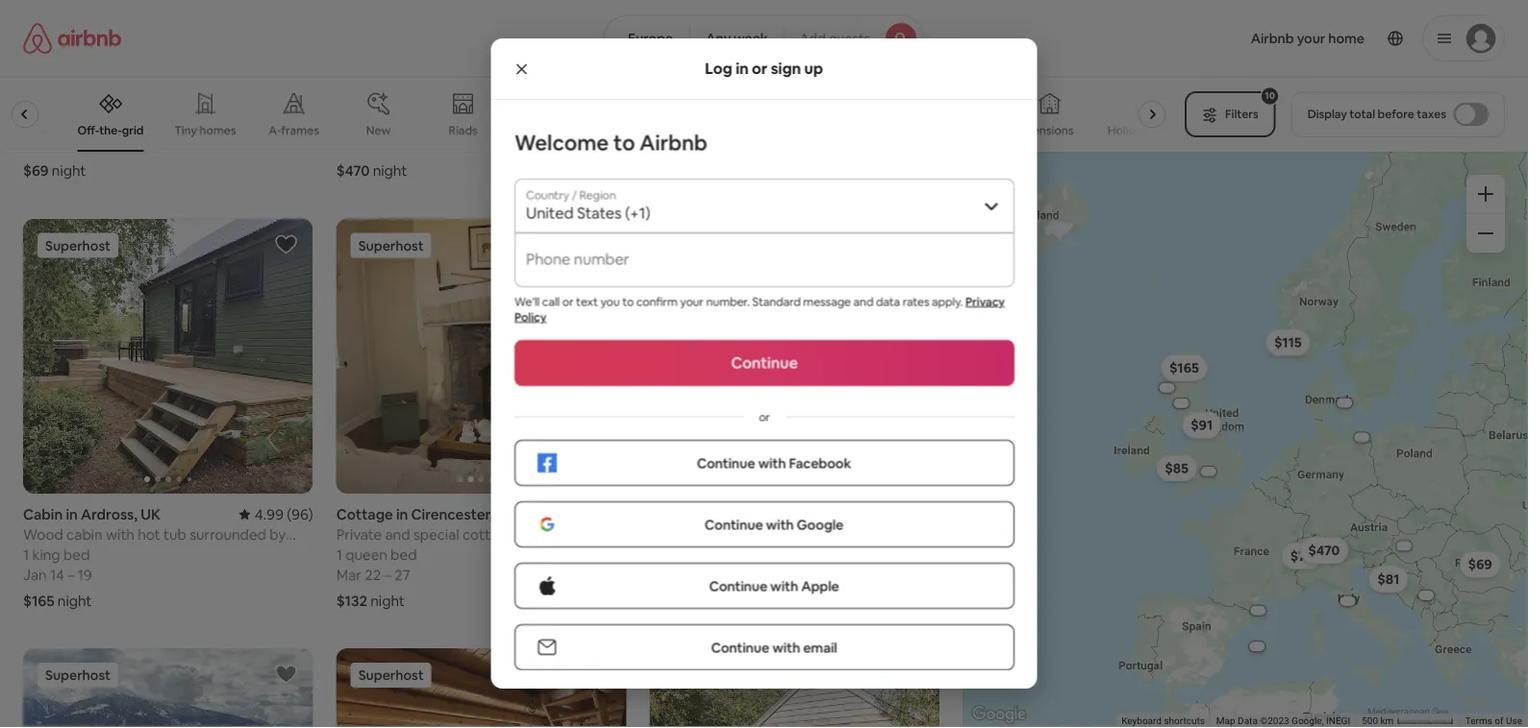 Task type: locate. For each thing, give the bounding box(es) containing it.
$310
[[649, 162, 681, 180]]

number.
[[706, 294, 749, 309]]

1 horizontal spatial $165
[[1169, 360, 1199, 377]]

nov down 2
[[649, 566, 676, 585]]

holiday parks
[[1108, 123, 1181, 138]]

$81
[[1377, 571, 1400, 588]]

beds for 6 beds
[[348, 116, 381, 134]]

$165 down jan
[[23, 592, 54, 611]]

1 vertical spatial and
[[385, 526, 410, 545]]

continue with email
[[711, 640, 837, 657]]

of
[[1495, 716, 1504, 728]]

cabin up cozy at the left top
[[23, 75, 63, 94]]

4.99 (96)
[[255, 506, 313, 524]]

0 horizontal spatial $280
[[684, 162, 719, 180]]

bed inside cabin in șinca nouă, romania cozy mountain retreat 1 double bed nov 5 – 10 $69 night
[[82, 116, 108, 134]]

display total before taxes button
[[1291, 91, 1505, 138]]

1 horizontal spatial $69
[[1468, 557, 1492, 574]]

nov left new
[[336, 136, 363, 154]]

dec
[[709, 136, 736, 154]]

night down 19
[[58, 592, 92, 611]]

cottage
[[336, 506, 393, 524]]

rates
[[902, 294, 929, 309]]

(475)
[[591, 506, 626, 524]]

nov down 4
[[649, 136, 676, 154]]

we'll
[[514, 294, 539, 309]]

1 horizontal spatial $470
[[1308, 542, 1340, 560]]

$69 button
[[1460, 552, 1501, 579]]

inegi
[[1326, 716, 1350, 728]]

1
[[23, 116, 29, 134], [23, 546, 29, 565], [336, 546, 342, 565]]

cottage..
[[463, 526, 522, 545]]

tiny
[[174, 123, 197, 138]]

reykjavik,
[[684, 95, 749, 114]]

night down 27
[[370, 592, 405, 611]]

1 vertical spatial 6
[[679, 566, 687, 585]]

$81 button
[[1369, 566, 1408, 593]]

6 left new
[[336, 116, 345, 134]]

nov inside cabin in șinca nouă, romania cozy mountain retreat 1 double bed nov 5 – 10 $69 night
[[23, 136, 49, 154]]

in left ardross,
[[66, 506, 78, 524]]

0 vertical spatial and
[[853, 294, 873, 309]]

continue
[[696, 455, 755, 472], [704, 516, 763, 534], [709, 578, 767, 595], [711, 640, 769, 657]]

nov inside 2 beds nov 6 – 11 $62 night
[[649, 566, 676, 585]]

$69 down double in the left of the page
[[23, 162, 49, 180]]

$165 inside button
[[1169, 360, 1199, 377]]

$280 inside "cabin in is, iceland near reykjavik, lakeside beach front. 4 beds nov 28 – dec 3 $310 $280 night"
[[684, 162, 719, 180]]

or up the continue with facebook button
[[758, 410, 770, 425]]

new
[[366, 123, 391, 138]]

with inside button
[[765, 516, 793, 534]]

– inside cabin in șinca nouă, romania cozy mountain retreat 1 double bed nov 5 – 10 $69 night
[[64, 136, 71, 154]]

28
[[679, 136, 695, 154]]

1 vertical spatial $165
[[23, 592, 54, 611]]

bed up 19
[[63, 546, 90, 565]]

0 vertical spatial to
[[613, 129, 635, 157]]

home
[[649, 506, 690, 524]]

+1
[[526, 257, 541, 277]]

– inside 6 beds nov 10 – 15 $470 night
[[384, 136, 391, 154]]

500 km
[[1362, 716, 1396, 728]]

map
[[1216, 716, 1235, 728]]

night down 15 in the left of the page
[[373, 162, 407, 180]]

retreat
[[126, 95, 172, 114]]

2
[[649, 546, 658, 565]]

– left 15 in the left of the page
[[384, 136, 391, 154]]

cabin inside "cabin in is, iceland near reykjavik, lakeside beach front. 4 beds nov 28 – dec 3 $310 $280 night"
[[649, 75, 689, 94]]

to left 4
[[613, 129, 635, 157]]

10 inside 6 beds nov 10 – 15 $470 night
[[366, 136, 380, 154]]

night inside 6 beds nov 10 – 15 $470 night
[[373, 162, 407, 180]]

– left 11 in the left of the page
[[690, 566, 698, 585]]

beds for 2 beds
[[661, 546, 694, 565]]

– right 5
[[64, 136, 71, 154]]

frames
[[281, 123, 319, 138]]

1 horizontal spatial uk
[[496, 506, 516, 524]]

casas
[[690, 123, 723, 138]]

use
[[1506, 716, 1522, 728]]

0 horizontal spatial 6
[[336, 116, 345, 134]]

1 uk from the left
[[141, 506, 161, 524]]

apple
[[801, 578, 839, 595]]

up
[[804, 59, 823, 78]]

zoom in image
[[1478, 187, 1493, 202]]

1 vertical spatial $280
[[994, 223, 1027, 240]]

uk up cottage..
[[496, 506, 516, 524]]

with left google
[[765, 516, 793, 534]]

or right call
[[562, 294, 573, 309]]

message
[[803, 294, 851, 309]]

2 beds nov 6 – 11 $62 night
[[649, 546, 713, 611]]

in inside "cabin in is, iceland near reykjavik, lakeside beach front. 4 beds nov 28 – dec 3 $310 $280 night"
[[692, 75, 704, 94]]

keyboard shortcuts button
[[1122, 715, 1205, 728]]

mountain
[[60, 95, 123, 114]]

1 vertical spatial $69
[[1468, 557, 1492, 574]]

10 inside cabin in șinca nouă, romania cozy mountain retreat 1 double bed nov 5 – 10 $69 night
[[74, 136, 89, 154]]

in right log
[[736, 59, 749, 78]]

in for is,
[[692, 75, 704, 94]]

– left 27
[[384, 566, 391, 585]]

beds inside 6 beds nov 10 – 15 $470 night
[[348, 116, 381, 134]]

iven,
[[709, 506, 740, 524]]

1 for 1 queen bed
[[336, 546, 342, 565]]

group
[[0, 77, 1181, 152], [23, 219, 313, 495], [336, 219, 627, 495], [649, 219, 940, 495], [23, 649, 313, 728], [336, 649, 626, 728], [649, 649, 940, 728]]

log in dialog
[[491, 38, 1037, 690]]

romania
[[162, 75, 221, 94]]

nov left 5
[[23, 136, 49, 154]]

cabin up king
[[23, 506, 63, 524]]

1 horizontal spatial and
[[853, 294, 873, 309]]

desert
[[614, 123, 651, 138]]

we'll call or text you to confirm your number. standard message and data rates apply.
[[514, 294, 963, 309]]

0 horizontal spatial $470
[[336, 162, 370, 180]]

privacy policy
[[514, 294, 1004, 325]]

2 uk from the left
[[496, 506, 516, 524]]

beds right frames
[[348, 116, 381, 134]]

1 up mar
[[336, 546, 342, 565]]

cabin inside cabin in șinca nouă, romania cozy mountain retreat 1 double bed nov 5 – 10 $69 night
[[23, 75, 63, 94]]

jan
[[23, 566, 47, 585]]

$280 inside button
[[994, 223, 1027, 240]]

with left facebook
[[758, 455, 786, 472]]

$85 button
[[1156, 455, 1197, 482]]

– left 19
[[67, 566, 75, 585]]

continue with email button
[[514, 625, 1014, 671]]

airbnb
[[639, 129, 707, 157]]

bed
[[82, 116, 108, 134], [63, 546, 90, 565], [391, 546, 417, 565]]

night down 5
[[52, 162, 86, 180]]

continue for continue with apple
[[709, 578, 767, 595]]

in inside dialog
[[736, 59, 749, 78]]

1 inside 1 king bed jan 14 – 19 $165 night
[[23, 546, 29, 565]]

1 horizontal spatial 10
[[366, 136, 380, 154]]

mar
[[336, 566, 361, 585]]

night down 11 in the left of the page
[[678, 592, 712, 611]]

beds up 28 on the left top of the page
[[661, 116, 694, 134]]

0 horizontal spatial 10
[[74, 136, 89, 154]]

in right cottage
[[396, 506, 408, 524]]

before
[[1378, 107, 1414, 122]]

0 vertical spatial 6
[[336, 116, 345, 134]]

0 horizontal spatial $165
[[23, 592, 54, 611]]

riads
[[449, 123, 478, 138]]

$69 right $81
[[1468, 557, 1492, 574]]

to right 'you'
[[622, 294, 633, 309]]

beds right 2
[[661, 546, 694, 565]]

in inside cabin in șinca nouă, romania cozy mountain retreat 1 double bed nov 5 – 10 $69 night
[[66, 75, 78, 94]]

off-the-grid
[[77, 123, 144, 138]]

beds inside 2 beds nov 6 – 11 $62 night
[[661, 546, 694, 565]]

uk right ardross,
[[141, 506, 161, 524]]

cabin up "near" in the left of the page
[[649, 75, 689, 94]]

a-frames
[[269, 123, 319, 138]]

15
[[394, 136, 408, 154]]

0 vertical spatial $69
[[23, 162, 49, 180]]

$91
[[1191, 417, 1213, 434]]

0 horizontal spatial $69
[[23, 162, 49, 180]]

bed up 27
[[391, 546, 417, 565]]

with left email
[[772, 640, 800, 657]]

0 vertical spatial or
[[752, 59, 768, 78]]

$165
[[1169, 360, 1199, 377], [23, 592, 54, 611]]

6
[[336, 116, 345, 134], [679, 566, 687, 585]]

– right 28 on the left top of the page
[[699, 136, 706, 154]]

$280 up privacy
[[994, 223, 1027, 240]]

$91 button
[[1182, 412, 1222, 439]]

in left is,
[[692, 75, 704, 94]]

add to wishlist: cabin in ardross, uk image
[[275, 233, 298, 256]]

confirm
[[636, 294, 677, 309]]

night down 3
[[722, 162, 756, 180]]

$78 button
[[1282, 543, 1322, 570]]

group containing off-the-grid
[[0, 77, 1181, 152]]

$165 up $91 button
[[1169, 360, 1199, 377]]

6 left 11 in the left of the page
[[679, 566, 687, 585]]

a-
[[269, 123, 281, 138]]

add guests button
[[783, 15, 924, 62]]

you
[[600, 294, 619, 309]]

1 down cozy at the left top
[[23, 116, 29, 134]]

nov inside 6 beds nov 10 – 15 $470 night
[[336, 136, 363, 154]]

total
[[1349, 107, 1375, 122]]

1 horizontal spatial 6
[[679, 566, 687, 585]]

night inside "cabin in is, iceland near reykjavik, lakeside beach front. 4 beds nov 28 – dec 3 $310 $280 night"
[[722, 162, 756, 180]]

uk inside cottage in cirencester, uk private and special cottage.. 1 queen bed mar 22 – 27 $132 night
[[496, 506, 516, 524]]

bed inside 1 king bed jan 14 – 19 $165 night
[[63, 546, 90, 565]]

special
[[413, 526, 459, 545]]

1 inside cottage in cirencester, uk private and special cottage.. 1 queen bed mar 22 – 27 $132 night
[[336, 546, 342, 565]]

in left iven,
[[694, 506, 705, 524]]

and up queen
[[385, 526, 410, 545]]

with left apple at the right bottom of the page
[[770, 578, 798, 595]]

bed down mountain
[[82, 116, 108, 134]]

nouă,
[[120, 75, 159, 94]]

4.82 out of 5 average rating,  239 reviews image
[[231, 75, 313, 94]]

in left șinca
[[66, 75, 78, 94]]

2 horizontal spatial 10
[[1265, 89, 1275, 102]]

continue for continue with facebook
[[696, 455, 755, 472]]

$132
[[336, 592, 367, 611]]

4.95 out of 5 average rating,  475 reviews image
[[544, 506, 626, 524]]

$69 inside cabin in șinca nouă, romania cozy mountain retreat 1 double bed nov 5 – 10 $69 night
[[23, 162, 49, 180]]

ardross,
[[81, 506, 138, 524]]

(239)
[[278, 75, 313, 94]]

or left sign
[[752, 59, 768, 78]]

continue for continue with email
[[711, 640, 769, 657]]

1 horizontal spatial $280
[[994, 223, 1027, 240]]

1 vertical spatial or
[[562, 294, 573, 309]]

in inside cottage in cirencester, uk private and special cottage.. 1 queen bed mar 22 – 27 $132 night
[[396, 506, 408, 524]]

10
[[1265, 89, 1275, 102], [74, 136, 89, 154], [366, 136, 380, 154]]

$85
[[1165, 460, 1189, 477]]

uk for ardross,
[[141, 506, 161, 524]]

1 inside cabin in șinca nouă, romania cozy mountain retreat 1 double bed nov 5 – 10 $69 night
[[23, 116, 29, 134]]

10 left 15 in the left of the page
[[366, 136, 380, 154]]

14
[[50, 566, 64, 585]]

0 horizontal spatial and
[[385, 526, 410, 545]]

1 king bed jan 14 – 19 $165 night
[[23, 546, 92, 611]]

night inside 1 king bed jan 14 – 19 $165 night
[[58, 592, 92, 611]]

– inside cottage in cirencester, uk private and special cottage.. 1 queen bed mar 22 – 27 $132 night
[[384, 566, 391, 585]]

0 vertical spatial $165
[[1169, 360, 1199, 377]]

1 left king
[[23, 546, 29, 565]]

and left data
[[853, 294, 873, 309]]

continue with google button
[[514, 502, 1014, 548]]

1 vertical spatial $470
[[1308, 542, 1340, 560]]

nov
[[23, 136, 49, 154], [336, 136, 363, 154], [649, 136, 676, 154], [649, 566, 676, 585]]

4
[[649, 116, 658, 134]]

10 down profile element
[[1265, 89, 1275, 102]]

0 vertical spatial $280
[[684, 162, 719, 180]]

beach
[[813, 95, 854, 114]]

bed inside cottage in cirencester, uk private and special cottage.. 1 queen bed mar 22 – 27 $132 night
[[391, 546, 417, 565]]

zoom out image
[[1478, 226, 1493, 241]]

None search field
[[604, 15, 924, 62]]

10 right 5
[[74, 136, 89, 154]]

(96)
[[287, 506, 313, 524]]

cabin in ardross, uk
[[23, 506, 161, 524]]

continue inside button
[[704, 516, 763, 534]]

$280 down 28 on the left top of the page
[[684, 162, 719, 180]]

0 vertical spatial $470
[[336, 162, 370, 180]]

with for google
[[765, 516, 793, 534]]

google
[[796, 516, 843, 534]]

0 horizontal spatial uk
[[141, 506, 161, 524]]



Task type: describe. For each thing, give the bounding box(es) containing it.
continue with facebook button
[[514, 440, 1014, 487]]

add to wishlist: apartment in lens, switzerland image
[[275, 664, 298, 687]]

cozy
[[23, 95, 57, 114]]

– inside 1 king bed jan 14 – 19 $165 night
[[67, 566, 75, 585]]

add to wishlist: cottage in cirencester, uk image
[[588, 233, 611, 256]]

casas particulares
[[690, 123, 790, 138]]

11
[[701, 566, 713, 585]]

500 km button
[[1356, 715, 1460, 728]]

grid
[[122, 123, 144, 138]]

text
[[576, 294, 597, 309]]

google image
[[967, 703, 1031, 728]]

terms of use
[[1465, 716, 1522, 728]]

6 beds nov 10 – 15 $470 night
[[336, 116, 408, 180]]

parks
[[1151, 123, 1181, 138]]

bed for mar 22 – 27
[[391, 546, 417, 565]]

4.95
[[559, 506, 588, 524]]

europe
[[628, 30, 673, 47]]

pensions
[[1026, 123, 1074, 138]]

continue with apple
[[709, 578, 839, 595]]

$69 inside button
[[1468, 557, 1492, 574]]

with for facebook
[[758, 455, 786, 472]]

terms
[[1465, 716, 1492, 728]]

cirencester,
[[411, 506, 493, 524]]

6 inside 6 beds nov 10 – 15 $470 night
[[336, 116, 345, 134]]

3
[[739, 136, 747, 154]]

tiny homes
[[174, 123, 236, 138]]

continue with facebook
[[696, 455, 851, 472]]

shortcuts
[[1164, 716, 1205, 728]]

and inside cottage in cirencester, uk private and special cottage.. 1 queen bed mar 22 – 27 $132 night
[[385, 526, 410, 545]]

in for or
[[736, 59, 749, 78]]

cabin for reykjavik,
[[649, 75, 689, 94]]

bed for nov 5 – 10
[[82, 116, 108, 134]]

with for apple
[[770, 578, 798, 595]]

or for sign
[[752, 59, 768, 78]]

policy
[[514, 310, 546, 325]]

particulares
[[725, 123, 790, 138]]

in for cirencester,
[[396, 506, 408, 524]]

keyboard shortcuts
[[1122, 716, 1205, 728]]

add
[[800, 30, 826, 47]]

in for iven,
[[694, 506, 705, 524]]

standard
[[752, 294, 800, 309]]

data
[[1238, 716, 1258, 728]]

500
[[1362, 716, 1378, 728]]

any
[[706, 30, 731, 47]]

1 vertical spatial to
[[622, 294, 633, 309]]

$165 inside 1 king bed jan 14 – 19 $165 night
[[23, 592, 54, 611]]

germany
[[744, 506, 806, 524]]

+1 telephone field
[[547, 258, 1003, 277]]

taxes
[[1417, 107, 1446, 122]]

4.99
[[255, 506, 284, 524]]

private
[[336, 526, 382, 545]]

guests
[[829, 30, 870, 47]]

night inside cottage in cirencester, uk private and special cottage.. 1 queen bed mar 22 – 27 $132 night
[[370, 592, 405, 611]]

night inside cabin in șinca nouă, romania cozy mountain retreat 1 double bed nov 5 – 10 $69 night
[[52, 162, 86, 180]]

4.82
[[246, 75, 275, 94]]

apply.
[[931, 294, 963, 309]]

$280 button
[[986, 218, 1035, 245]]

with for email
[[772, 640, 800, 657]]

$62
[[649, 592, 675, 611]]

$470 inside 6 beds nov 10 – 15 $470 night
[[336, 162, 370, 180]]

or for text
[[562, 294, 573, 309]]

your
[[680, 294, 703, 309]]

map data ©2023 google, inegi
[[1216, 716, 1350, 728]]

add to wishlist: cabin in brdo, serbia image
[[588, 664, 611, 687]]

none search field containing europe
[[604, 15, 924, 62]]

5
[[52, 136, 60, 154]]

iceland
[[726, 75, 775, 94]]

add to wishlist: home in colby, uk image
[[901, 664, 924, 687]]

call
[[542, 294, 559, 309]]

$115 button
[[1266, 330, 1310, 357]]

continue for continue with google
[[704, 516, 763, 534]]

europe button
[[604, 15, 691, 62]]

keyboard
[[1122, 716, 1162, 728]]

any week
[[706, 30, 768, 47]]

privacy
[[965, 294, 1004, 309]]

terms of use link
[[1465, 716, 1522, 728]]

in for ardross,
[[66, 506, 78, 524]]

queen
[[345, 546, 387, 565]]

is,
[[707, 75, 723, 94]]

log in or sign up
[[705, 59, 823, 78]]

home in iven, germany
[[649, 506, 806, 524]]

cottage in cirencester, uk private and special cottage.. 1 queen bed mar 22 – 27 $132 night
[[336, 506, 522, 611]]

tropical
[[526, 123, 570, 138]]

$470 inside $470 button
[[1308, 542, 1340, 560]]

cabin for cozy
[[23, 75, 63, 94]]

beds inside "cabin in is, iceland near reykjavik, lakeside beach front. 4 beds nov 28 – dec 3 $310 $280 night"
[[661, 116, 694, 134]]

nov inside "cabin in is, iceland near reykjavik, lakeside beach front. 4 beds nov 28 – dec 3 $310 $280 night"
[[649, 136, 676, 154]]

google map
showing 25 stays. region
[[963, 152, 1528, 728]]

log
[[705, 59, 732, 78]]

4.99 out of 5 average rating,  96 reviews image
[[239, 506, 313, 524]]

profile element
[[947, 0, 1505, 77]]

$470 button
[[1300, 538, 1348, 565]]

$78
[[1290, 548, 1314, 565]]

king
[[32, 546, 60, 565]]

1 for 1 double bed
[[23, 116, 29, 134]]

email
[[803, 640, 837, 657]]

in for șinca
[[66, 75, 78, 94]]

6 inside 2 beds nov 6 – 11 $62 night
[[679, 566, 687, 585]]

facebook
[[789, 455, 851, 472]]

night inside 2 beds nov 6 – 11 $62 night
[[678, 592, 712, 611]]

any week button
[[690, 15, 784, 62]]

display total before taxes
[[1308, 107, 1446, 122]]

welcome
[[514, 129, 608, 157]]

– inside 2 beds nov 6 – 11 $62 night
[[690, 566, 698, 585]]

lakeside
[[752, 95, 810, 114]]

uk for cirencester,
[[496, 506, 516, 524]]

$165 button
[[1161, 355, 1208, 382]]

– inside "cabin in is, iceland near reykjavik, lakeside beach front. 4 beds nov 28 – dec 3 $310 $280 night"
[[699, 136, 706, 154]]

2 vertical spatial or
[[758, 410, 770, 425]]

and inside log in dialog
[[853, 294, 873, 309]]



Task type: vqa. For each thing, say whether or not it's contained in the screenshot.
'Setup'
no



